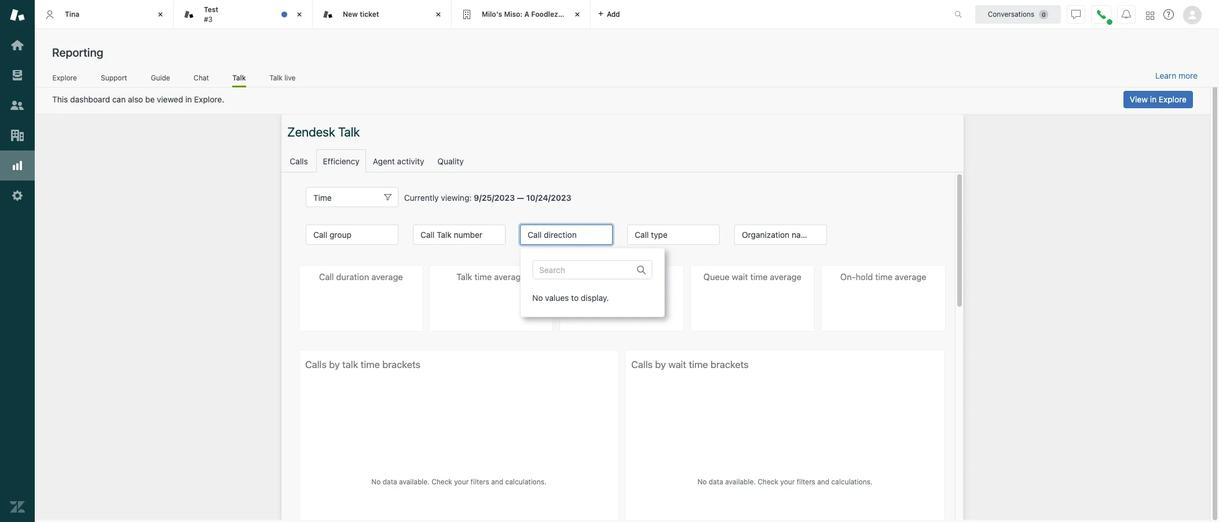 Task type: locate. For each thing, give the bounding box(es) containing it.
zendesk image
[[10, 500, 25, 515]]

1 horizontal spatial explore
[[1159, 94, 1187, 104]]

zendesk products image
[[1146, 11, 1155, 19]]

get help image
[[1164, 9, 1174, 20]]

main element
[[0, 0, 35, 523]]

1 close image from the left
[[155, 9, 166, 20]]

notifications image
[[1122, 10, 1131, 19]]

close image inside tina tab
[[155, 9, 166, 20]]

0 horizontal spatial in
[[185, 94, 192, 104]]

1 horizontal spatial close image
[[572, 9, 583, 20]]

close image inside milo's miso: a foodlez subsidiary tab
[[572, 9, 583, 20]]

guide link
[[151, 73, 170, 86]]

explore down "learn more" link
[[1159, 94, 1187, 104]]

reporting
[[52, 46, 103, 59]]

talk for talk live
[[270, 73, 283, 82]]

1 close image from the left
[[294, 9, 305, 20]]

2 close image from the left
[[433, 9, 444, 20]]

explore.
[[194, 94, 224, 104]]

close image left add dropdown button
[[572, 9, 583, 20]]

in inside button
[[1150, 94, 1157, 104]]

milo's
[[482, 10, 502, 18]]

1 vertical spatial explore
[[1159, 94, 1187, 104]]

2 in from the left
[[1150, 94, 1157, 104]]

dashboard
[[70, 94, 110, 104]]

learn more
[[1156, 71, 1198, 81]]

tabs tab list
[[35, 0, 943, 29]]

live
[[285, 73, 296, 82]]

close image inside new ticket tab
[[433, 9, 444, 20]]

close image
[[294, 9, 305, 20], [433, 9, 444, 20]]

new ticket tab
[[313, 0, 452, 29]]

2 talk from the left
[[270, 73, 283, 82]]

explore up the 'this'
[[52, 73, 77, 82]]

zendesk support image
[[10, 8, 25, 23]]

foodlez
[[531, 10, 558, 18]]

be
[[145, 94, 155, 104]]

talk link
[[232, 73, 246, 87]]

0 horizontal spatial explore
[[52, 73, 77, 82]]

0 horizontal spatial close image
[[294, 9, 305, 20]]

talk
[[232, 73, 246, 82], [270, 73, 283, 82]]

conversations
[[988, 10, 1035, 18]]

talk live link
[[269, 73, 296, 86]]

0 vertical spatial explore
[[52, 73, 77, 82]]

subsidiary
[[560, 10, 596, 18]]

1 talk from the left
[[232, 73, 246, 82]]

can
[[112, 94, 126, 104]]

support
[[101, 73, 127, 82]]

close image
[[155, 9, 166, 20], [572, 9, 583, 20]]

1 in from the left
[[185, 94, 192, 104]]

tab
[[174, 0, 313, 29]]

milo's miso: a foodlez subsidiary
[[482, 10, 596, 18]]

talk inside 'link'
[[270, 73, 283, 82]]

organizations image
[[10, 128, 25, 143]]

1 horizontal spatial talk
[[270, 73, 283, 82]]

close image for milo's miso: a foodlez subsidiary
[[572, 9, 583, 20]]

0 horizontal spatial talk
[[232, 73, 246, 82]]

1 horizontal spatial in
[[1150, 94, 1157, 104]]

learn more link
[[1156, 71, 1198, 81]]

explore
[[52, 73, 77, 82], [1159, 94, 1187, 104]]

close image left the new
[[294, 9, 305, 20]]

in
[[185, 94, 192, 104], [1150, 94, 1157, 104]]

close image left #3
[[155, 9, 166, 20]]

1 horizontal spatial close image
[[433, 9, 444, 20]]

a
[[525, 10, 529, 18]]

this
[[52, 94, 68, 104]]

tina tab
[[35, 0, 174, 29]]

view
[[1130, 94, 1148, 104]]

in right view
[[1150, 94, 1157, 104]]

in right viewed
[[185, 94, 192, 104]]

this dashboard can also be viewed in explore.
[[52, 94, 224, 104]]

view in explore
[[1130, 94, 1187, 104]]

0 horizontal spatial close image
[[155, 9, 166, 20]]

close image left milo's
[[433, 9, 444, 20]]

customers image
[[10, 98, 25, 113]]

talk left live
[[270, 73, 283, 82]]

talk right chat
[[232, 73, 246, 82]]

2 close image from the left
[[572, 9, 583, 20]]



Task type: vqa. For each thing, say whether or not it's contained in the screenshot.
Talk live's Talk
yes



Task type: describe. For each thing, give the bounding box(es) containing it.
add
[[607, 10, 620, 18]]

viewed
[[157, 94, 183, 104]]

test #3
[[204, 5, 218, 23]]

view in explore button
[[1124, 91, 1193, 108]]

support link
[[100, 73, 127, 86]]

learn
[[1156, 71, 1177, 81]]

talk for talk link
[[232, 73, 246, 82]]

tina
[[65, 10, 79, 18]]

admin image
[[10, 188, 25, 203]]

test
[[204, 5, 218, 14]]

miso:
[[504, 10, 523, 18]]

also
[[128, 94, 143, 104]]

button displays agent's chat status as invisible. image
[[1072, 10, 1081, 19]]

milo's miso: a foodlez subsidiary tab
[[452, 0, 596, 29]]

ticket
[[360, 10, 379, 18]]

reporting image
[[10, 158, 25, 173]]

talk live
[[270, 73, 296, 82]]

get started image
[[10, 38, 25, 53]]

tab containing test
[[174, 0, 313, 29]]

more
[[1179, 71, 1198, 81]]

chat link
[[193, 73, 209, 86]]

chat
[[194, 73, 209, 82]]

guide
[[151, 73, 170, 82]]

new
[[343, 10, 358, 18]]

add button
[[591, 0, 627, 28]]

conversations button
[[976, 5, 1061, 23]]

#3
[[204, 15, 213, 23]]

explore inside button
[[1159, 94, 1187, 104]]

explore link
[[52, 73, 77, 86]]

views image
[[10, 68, 25, 83]]

new ticket
[[343, 10, 379, 18]]

close image for tina
[[155, 9, 166, 20]]



